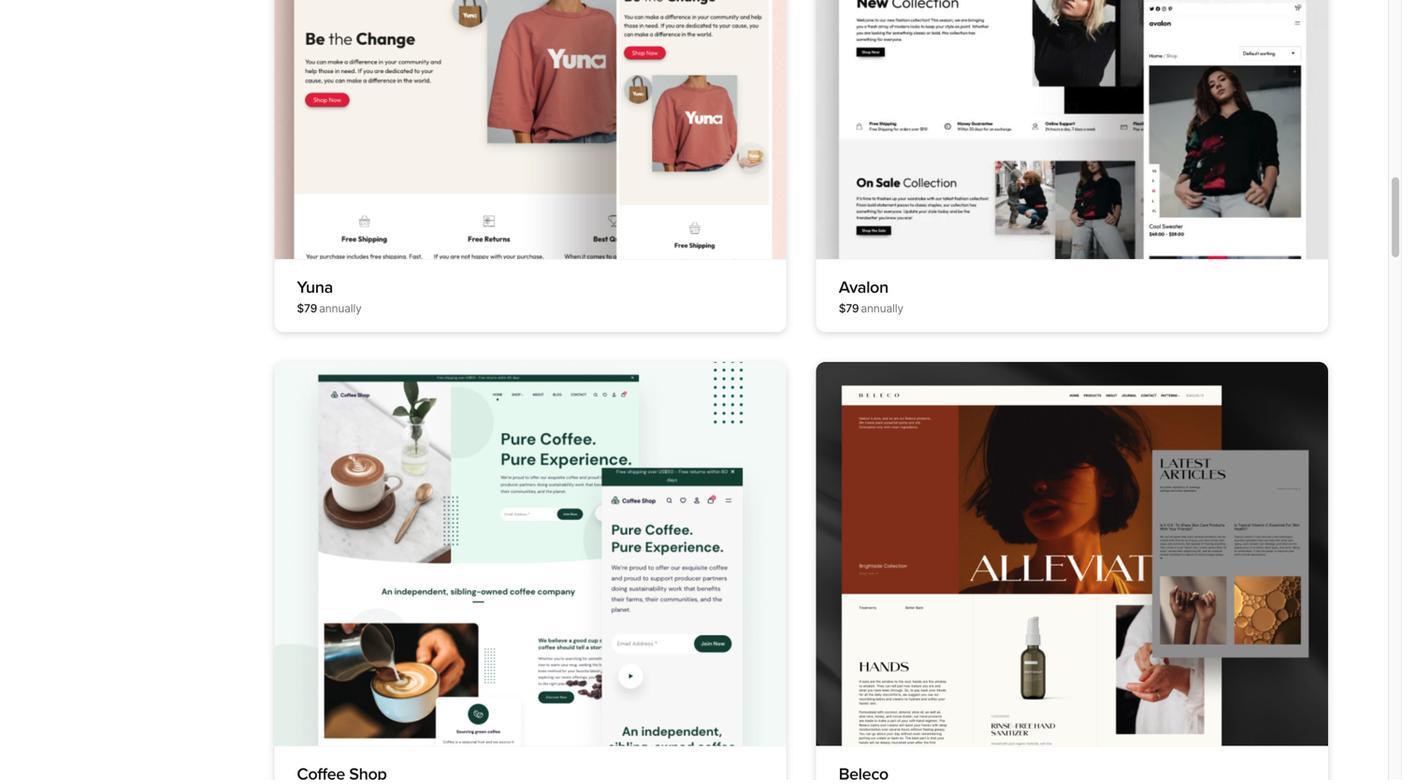 Task type: vqa. For each thing, say whether or not it's contained in the screenshot.
top business
no



Task type: describe. For each thing, give the bounding box(es) containing it.
$79 for yuna
[[297, 302, 317, 315]]

$79 for avalon
[[839, 302, 859, 315]]

yuna
[[297, 277, 333, 297]]

avalon
[[839, 277, 889, 297]]

avalon link
[[839, 277, 889, 297]]



Task type: locate. For each thing, give the bounding box(es) containing it.
annually down yuna
[[319, 302, 362, 315]]

annually for yuna
[[319, 302, 362, 315]]

2 $79 from the left
[[839, 302, 859, 315]]

yuna link
[[297, 277, 333, 297]]

0 horizontal spatial annually
[[319, 302, 362, 315]]

1 horizontal spatial annually
[[861, 302, 904, 315]]

annually down avalon
[[861, 302, 904, 315]]

1 horizontal spatial $79
[[839, 302, 859, 315]]

annually
[[319, 302, 362, 315], [861, 302, 904, 315]]

yuna $79 annually
[[297, 277, 362, 315]]

annually inside avalon $79 annually
[[861, 302, 904, 315]]

$79
[[297, 302, 317, 315], [839, 302, 859, 315]]

$79 down avalon
[[839, 302, 859, 315]]

1 annually from the left
[[319, 302, 362, 315]]

annually for avalon
[[861, 302, 904, 315]]

2 annually from the left
[[861, 302, 904, 315]]

1 $79 from the left
[[297, 302, 317, 315]]

annually inside yuna $79 annually
[[319, 302, 362, 315]]

$79 down yuna link on the top left
[[297, 302, 317, 315]]

$79 inside yuna $79 annually
[[297, 302, 317, 315]]

0 horizontal spatial $79
[[297, 302, 317, 315]]

$79 inside avalon $79 annually
[[839, 302, 859, 315]]

avalon $79 annually
[[839, 277, 904, 315]]



